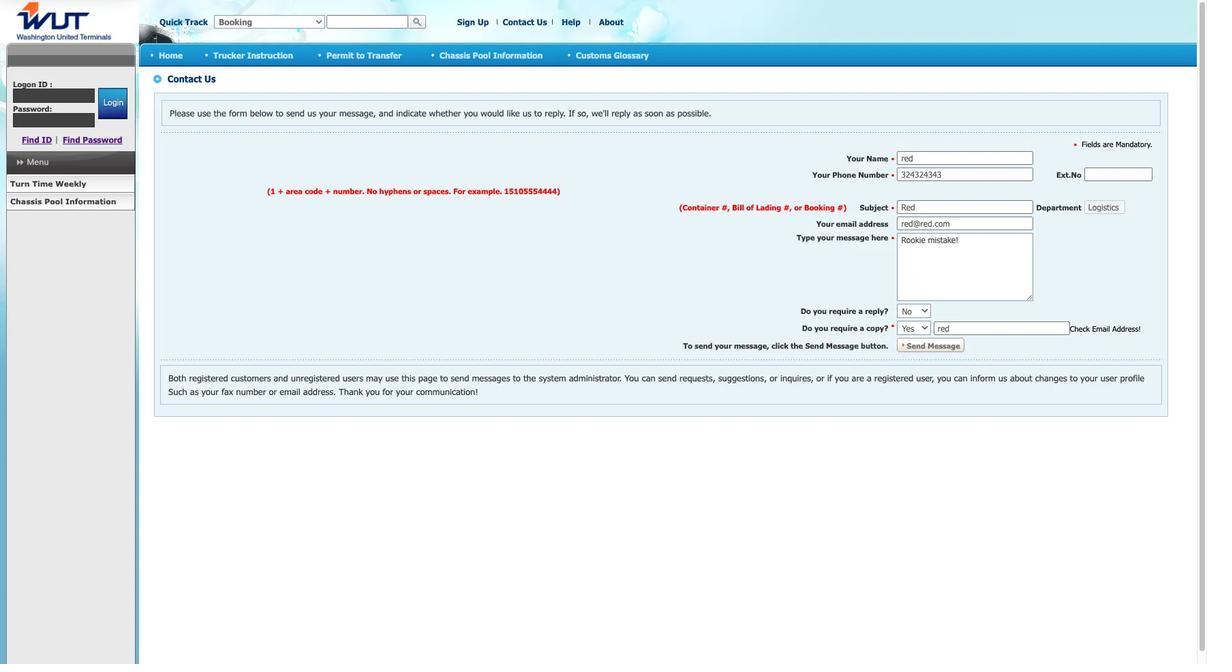 Task type: locate. For each thing, give the bounding box(es) containing it.
1 vertical spatial chassis
[[10, 197, 42, 206]]

sign up
[[457, 17, 489, 27]]

2 find from the left
[[63, 135, 80, 144]]

information down weekly
[[65, 197, 116, 206]]

contact
[[503, 17, 534, 27]]

chassis pool information down turn time weekly 'link'
[[10, 197, 116, 206]]

find left password
[[63, 135, 80, 144]]

find id
[[22, 135, 52, 144]]

chassis
[[440, 50, 470, 60], [10, 197, 42, 206]]

0 horizontal spatial find
[[22, 135, 39, 144]]

None text field
[[326, 15, 408, 29]]

0 horizontal spatial chassis
[[10, 197, 42, 206]]

help
[[562, 17, 581, 27]]

None text field
[[13, 89, 95, 103]]

0 horizontal spatial chassis pool information
[[10, 197, 116, 206]]

pool down 'turn time weekly'
[[44, 197, 63, 206]]

None password field
[[13, 113, 95, 127]]

1 horizontal spatial pool
[[473, 50, 491, 60]]

1 horizontal spatial chassis
[[440, 50, 470, 60]]

sign up link
[[457, 17, 489, 27]]

id down password:
[[42, 135, 52, 144]]

login image
[[98, 88, 127, 119]]

logon id :
[[13, 80, 53, 89]]

1 vertical spatial id
[[42, 135, 52, 144]]

quick
[[159, 17, 183, 27]]

information
[[493, 50, 543, 60], [65, 197, 116, 206]]

id left :
[[38, 80, 48, 89]]

id for find
[[42, 135, 52, 144]]

find
[[22, 135, 39, 144], [63, 135, 80, 144]]

1 vertical spatial chassis pool information
[[10, 197, 116, 206]]

find for find id
[[22, 135, 39, 144]]

pool
[[473, 50, 491, 60], [44, 197, 63, 206]]

1 horizontal spatial chassis pool information
[[440, 50, 543, 60]]

pool down 'up' on the left top
[[473, 50, 491, 60]]

0 vertical spatial id
[[38, 80, 48, 89]]

0 horizontal spatial information
[[65, 197, 116, 206]]

chassis down the sign
[[440, 50, 470, 60]]

find id link
[[22, 135, 52, 144]]

1 horizontal spatial find
[[63, 135, 80, 144]]

weekly
[[55, 179, 86, 188]]

0 horizontal spatial pool
[[44, 197, 63, 206]]

chassis pool information link
[[6, 193, 135, 211]]

chassis pool information
[[440, 50, 543, 60], [10, 197, 116, 206]]

trucker instruction
[[213, 50, 293, 60]]

chassis pool information down 'up' on the left top
[[440, 50, 543, 60]]

contact us
[[503, 17, 547, 27]]

password
[[83, 135, 122, 144]]

quick track
[[159, 17, 208, 27]]

us
[[537, 17, 547, 27]]

permit to transfer
[[326, 50, 402, 60]]

up
[[478, 17, 489, 27]]

information down contact at the top left of the page
[[493, 50, 543, 60]]

0 vertical spatial information
[[493, 50, 543, 60]]

glossary
[[614, 50, 649, 60]]

0 vertical spatial chassis
[[440, 50, 470, 60]]

help link
[[562, 17, 581, 27]]

1 find from the left
[[22, 135, 39, 144]]

find down password:
[[22, 135, 39, 144]]

chassis down 'turn'
[[10, 197, 42, 206]]

1 vertical spatial pool
[[44, 197, 63, 206]]

1 horizontal spatial information
[[493, 50, 543, 60]]

id
[[38, 80, 48, 89], [42, 135, 52, 144]]

find password
[[63, 135, 122, 144]]



Task type: describe. For each thing, give the bounding box(es) containing it.
:
[[50, 80, 53, 89]]

customs
[[576, 50, 611, 60]]

0 vertical spatial pool
[[473, 50, 491, 60]]

transfer
[[367, 50, 402, 60]]

contact us link
[[503, 17, 547, 27]]

track
[[185, 17, 208, 27]]

home
[[159, 50, 183, 60]]

1 vertical spatial information
[[65, 197, 116, 206]]

id for logon
[[38, 80, 48, 89]]

about
[[599, 17, 624, 27]]

turn
[[10, 179, 30, 188]]

sign
[[457, 17, 475, 27]]

customs glossary
[[576, 50, 649, 60]]

time
[[32, 179, 53, 188]]

find for find password
[[63, 135, 80, 144]]

about link
[[599, 17, 624, 27]]

turn time weekly link
[[6, 175, 135, 193]]

0 vertical spatial chassis pool information
[[440, 50, 543, 60]]

trucker
[[213, 50, 245, 60]]

permit
[[326, 50, 354, 60]]

find password link
[[63, 135, 122, 144]]

password:
[[13, 104, 52, 113]]

turn time weekly
[[10, 179, 86, 188]]

to
[[356, 50, 365, 60]]

logon
[[13, 80, 36, 89]]

instruction
[[247, 50, 293, 60]]



Task type: vqa. For each thing, say whether or not it's contained in the screenshot.
the rightmost Container
no



